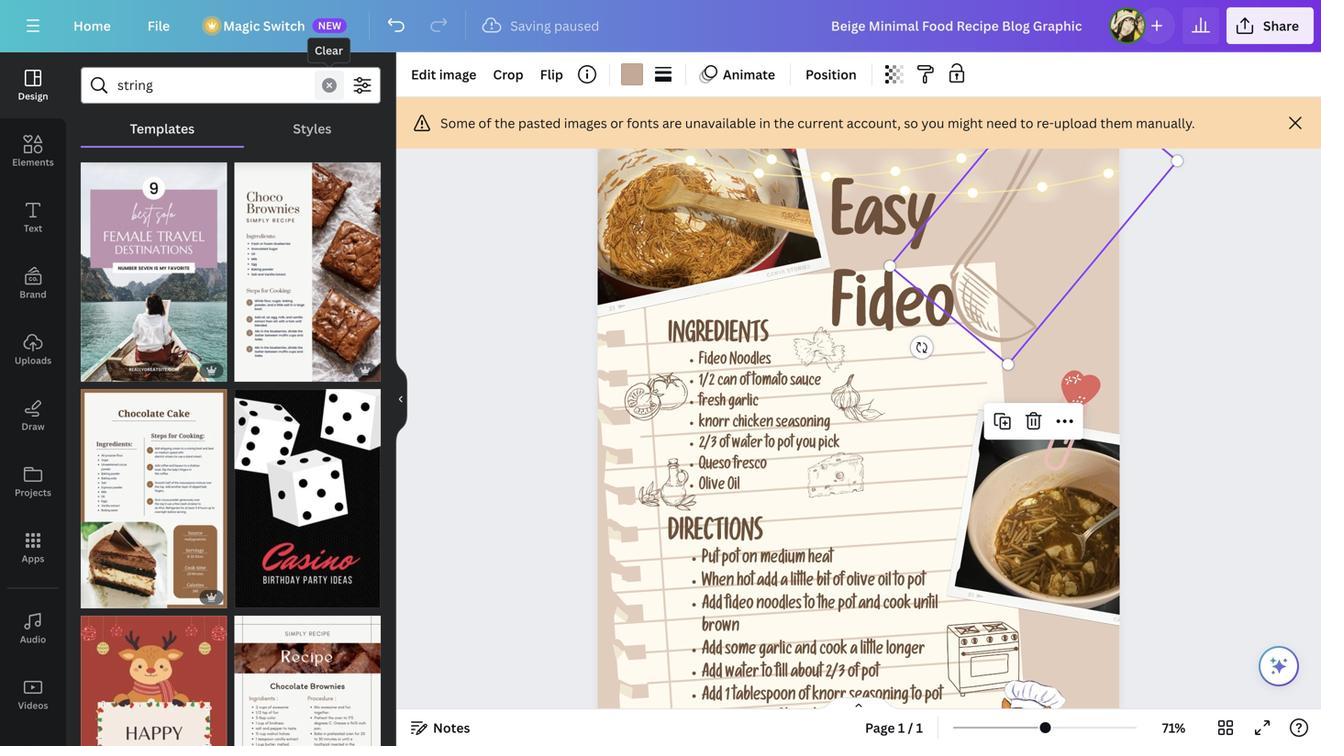 Task type: vqa. For each thing, say whether or not it's contained in the screenshot.
"Olive"
yes



Task type: describe. For each thing, give the bounding box(es) containing it.
fideo noodles 1/2 can of tomato sauce fresh garlic knorr chicken seasoning 2/3 of water to pot you pick queso fresco olive oil
[[699, 354, 840, 495]]

2 vertical spatial and
[[702, 711, 724, 728]]

elements
[[12, 156, 54, 168]]

magic
[[223, 17, 260, 34]]

paused
[[554, 17, 600, 34]]

of down noodles
[[740, 375, 750, 390]]

current
[[798, 114, 844, 132]]

sauce inside put pot on medium heat when hot add a little bit of olive oil to pot add fideo noodles to the pot and cook until brown add some garlic and cook a little longer add water to fill about 2/3 of pot add 1 tablespoon of knorr seasoning to pot and 1/2 can of tomato sauce
[[827, 711, 861, 728]]

brand button
[[0, 251, 66, 317]]

heat
[[809, 552, 833, 569]]

styles
[[293, 120, 332, 137]]

of right some
[[479, 114, 492, 132]]

3 add from the top
[[702, 666, 723, 683]]

position
[[806, 66, 857, 83]]

to left re-
[[1021, 114, 1034, 132]]

pasted
[[518, 114, 561, 132]]

edit image
[[411, 66, 477, 83]]

cake recipe card blog graphic group for travel blog pinterest pin graphic group
[[234, 151, 381, 382]]

until
[[914, 597, 939, 614]]

crop button
[[486, 60, 531, 89]]

flip
[[540, 66, 563, 83]]

uploads
[[15, 354, 52, 367]]

1/2 inside put pot on medium heat when hot add a little bit of olive oil to pot add fideo noodles to the pot and cook until brown add some garlic and cook a little longer add water to fill about 2/3 of pot add 1 tablespoon of knorr seasoning to pot and 1/2 can of tomato sauce
[[727, 711, 744, 728]]

1 vertical spatial little
[[861, 643, 884, 660]]

uploads button
[[0, 317, 66, 383]]

page
[[865, 719, 895, 737]]

knorr inside put pot on medium heat when hot add a little bit of olive oil to pot add fideo noodles to the pot and cook until brown add some garlic and cook a little longer add water to fill about 2/3 of pot add 1 tablespoon of knorr seasoning to pot and 1/2 can of tomato sauce
[[813, 689, 847, 706]]

ingredients
[[668, 325, 769, 350]]

sauce inside fideo noodles 1/2 can of tomato sauce fresh garlic knorr chicken seasoning 2/3 of water to pot you pick queso fresco olive oil
[[791, 375, 822, 390]]

knorr inside fideo noodles 1/2 can of tomato sauce fresh garlic knorr chicken seasoning 2/3 of water to pot you pick queso fresco olive oil
[[699, 417, 730, 432]]

1 inside put pot on medium heat when hot add a little bit of olive oil to pot add fideo noodles to the pot and cook until brown add some garlic and cook a little longer add water to fill about 2/3 of pot add 1 tablespoon of knorr seasoning to pot and 1/2 can of tomato sauce
[[726, 689, 730, 706]]

some
[[726, 643, 757, 660]]

2 horizontal spatial and
[[859, 597, 881, 614]]

pot inside fideo noodles 1/2 can of tomato sauce fresh garlic knorr chicken seasoning 2/3 of water to pot you pick queso fresco olive oil
[[778, 437, 794, 453]]

styles button
[[244, 111, 381, 146]]

fideo for fideo
[[831, 282, 955, 350]]

notes button
[[404, 713, 478, 742]]

canva assistant image
[[1268, 655, 1290, 677]]

templates button
[[81, 111, 244, 146]]

on
[[743, 552, 758, 569]]

apps button
[[0, 515, 66, 581]]

hide image
[[396, 355, 407, 443]]

tablespoon
[[733, 689, 796, 706]]

the inside put pot on medium heat when hot add a little bit of olive oil to pot add fideo noodles to the pot and cook until brown add some garlic and cook a little longer add water to fill about 2/3 of pot add 1 tablespoon of knorr seasoning to pot and 1/2 can of tomato sauce
[[818, 597, 836, 614]]

garlic inside put pot on medium heat when hot add a little bit of olive oil to pot add fideo noodles to the pot and cook until brown add some garlic and cook a little longer add water to fill about 2/3 of pot add 1 tablespoon of knorr seasoning to pot and 1/2 can of tomato sauce
[[759, 643, 792, 660]]

unavailable
[[685, 114, 756, 132]]

queso
[[699, 458, 731, 474]]

edit
[[411, 66, 436, 83]]

are
[[662, 114, 682, 132]]

cake recipe card blog graphic image for travel blog pinterest pin graphic group
[[234, 162, 381, 382]]

might
[[948, 114, 983, 132]]

red and cream illustrative happy holidays blog graphic group
[[81, 605, 227, 746]]

1 horizontal spatial 1
[[898, 719, 905, 737]]

1 horizontal spatial a
[[851, 643, 858, 660]]

pot up until
[[908, 574, 926, 591]]

fideo
[[726, 597, 754, 614]]

noodles
[[730, 354, 772, 370]]

medium
[[761, 552, 806, 569]]

switch
[[263, 17, 305, 34]]

images
[[564, 114, 607, 132]]

text
[[24, 222, 42, 234]]

templates
[[130, 120, 195, 137]]

text button
[[0, 184, 66, 251]]

about
[[791, 666, 823, 683]]

crop
[[493, 66, 524, 83]]

projects
[[15, 486, 51, 499]]

saving
[[510, 17, 551, 34]]

red and cream illustrative happy holidays blog graphic image
[[81, 616, 227, 746]]

upload
[[1054, 114, 1098, 132]]

them
[[1101, 114, 1133, 132]]

draw
[[21, 420, 45, 433]]

videos
[[18, 699, 48, 712]]

share button
[[1227, 7, 1314, 44]]

to left fill
[[762, 666, 773, 683]]

2 add from the top
[[702, 643, 723, 660]]

page 1 / 1
[[865, 719, 923, 737]]

fonts
[[627, 114, 659, 132]]

/
[[908, 719, 913, 737]]

magic switch
[[223, 17, 305, 34]]

longer
[[887, 643, 925, 660]]

can inside fideo noodles 1/2 can of tomato sauce fresh garlic knorr chicken seasoning 2/3 of water to pot you pick queso fresco olive oil
[[718, 375, 737, 390]]

share
[[1264, 17, 1300, 34]]

cake recipe card blog graphic image for the red and cream illustrative happy holidays blog graphic group
[[234, 616, 381, 746]]

manually.
[[1136, 114, 1196, 132]]

to right the oil
[[895, 574, 905, 591]]

4 add from the top
[[702, 689, 723, 706]]

casino dice party blog graphic group
[[234, 378, 381, 608]]

casino dice party blog graphic image
[[234, 389, 381, 608]]

new
[[318, 18, 342, 32]]

need
[[987, 114, 1018, 132]]

1 horizontal spatial the
[[774, 114, 795, 132]]

71% button
[[1145, 713, 1204, 742]]

brown
[[702, 620, 740, 637]]

projects button
[[0, 449, 66, 515]]

2 horizontal spatial 1
[[917, 719, 923, 737]]

Search 800 x 1200 px templates search field
[[117, 68, 311, 103]]

pick
[[819, 437, 840, 453]]

audio
[[20, 633, 46, 646]]



Task type: locate. For each thing, give the bounding box(es) containing it.
pot
[[778, 437, 794, 453], [722, 552, 740, 569], [908, 574, 926, 591], [839, 597, 856, 614], [862, 666, 880, 683], [925, 689, 943, 706]]

1 vertical spatial cook
[[820, 643, 848, 660]]

some
[[441, 114, 476, 132]]

1 vertical spatial and
[[795, 643, 817, 660]]

olive oil hand drawn image
[[639, 458, 697, 511]]

2/3 inside put pot on medium heat when hot add a little bit of olive oil to pot add fideo noodles to the pot and cook until brown add some garlic and cook a little longer add water to fill about 2/3 of pot add 1 tablespoon of knorr seasoning to pot and 1/2 can of tomato sauce
[[826, 666, 845, 683]]

oil
[[878, 574, 892, 591]]

garlic up chicken
[[729, 396, 759, 411]]

and up about
[[795, 643, 817, 660]]

garlic inside fideo noodles 1/2 can of tomato sauce fresh garlic knorr chicken seasoning 2/3 of water to pot you pick queso fresco olive oil
[[729, 396, 759, 411]]

cake recipe card blog graphic group for the red and cream illustrative happy holidays blog graphic group
[[234, 605, 381, 746]]

1 vertical spatial can
[[747, 711, 769, 728]]

easy
[[831, 191, 936, 259]]

1 vertical spatial cake recipe card blog graphic image
[[81, 389, 227, 608]]

fill
[[776, 666, 788, 683]]

you inside fideo noodles 1/2 can of tomato sauce fresh garlic knorr chicken seasoning 2/3 of water to pot you pick queso fresco olive oil
[[797, 437, 816, 453]]

1 horizontal spatial knorr
[[813, 689, 847, 706]]

2/3 up the queso
[[699, 437, 717, 453]]

fideo for fideo noodles 1/2 can of tomato sauce fresh garlic knorr chicken seasoning 2/3 of water to pot you pick queso fresco olive oil
[[699, 354, 727, 370]]

0 horizontal spatial sauce
[[791, 375, 822, 390]]

oil
[[728, 479, 740, 495]]

flip button
[[533, 60, 571, 89]]

0 vertical spatial you
[[922, 114, 945, 132]]

0 horizontal spatial knorr
[[699, 417, 730, 432]]

0 horizontal spatial 2/3
[[699, 437, 717, 453]]

seasoning up pick
[[776, 417, 831, 432]]

directions
[[668, 522, 763, 550]]

1 vertical spatial 2/3
[[826, 666, 845, 683]]

knorr
[[699, 417, 730, 432], [813, 689, 847, 706]]

1/2 up fresh
[[699, 375, 715, 390]]

home link
[[59, 7, 126, 44]]

1 vertical spatial fideo
[[699, 354, 727, 370]]

draw button
[[0, 383, 66, 449]]

0 vertical spatial 2/3
[[699, 437, 717, 453]]

1 horizontal spatial little
[[861, 643, 884, 660]]

0 vertical spatial tomato
[[753, 375, 788, 390]]

1 vertical spatial knorr
[[813, 689, 847, 706]]

design
[[18, 90, 48, 102]]

of up the queso
[[720, 437, 730, 453]]

1 right /
[[917, 719, 923, 737]]

1 horizontal spatial you
[[922, 114, 945, 132]]

show pages image
[[815, 697, 903, 711]]

olive
[[847, 574, 876, 591]]

0 vertical spatial little
[[791, 574, 814, 591]]

cook up about
[[820, 643, 848, 660]]

0 horizontal spatial garlic
[[729, 396, 759, 411]]

0 vertical spatial garlic
[[729, 396, 759, 411]]

1 horizontal spatial cook
[[884, 597, 911, 614]]

and down brown
[[702, 711, 724, 728]]

can down tablespoon
[[747, 711, 769, 728]]

a right the add
[[781, 574, 788, 591]]

0 horizontal spatial 1
[[726, 689, 730, 706]]

olive
[[699, 479, 725, 495]]

tomato down noodles
[[753, 375, 788, 390]]

1 horizontal spatial garlic
[[759, 643, 792, 660]]

pot up show pages image
[[862, 666, 880, 683]]

to right noodles
[[805, 597, 815, 614]]

gas stove, kitchenware , cooking cartoon doodle. image
[[947, 621, 1020, 697]]

or
[[611, 114, 624, 132]]

main menu bar
[[0, 0, 1322, 52]]

a
[[781, 574, 788, 591], [851, 643, 858, 660]]

water
[[732, 437, 763, 453], [726, 666, 759, 683]]

0 horizontal spatial a
[[781, 574, 788, 591]]

side panel tab list
[[0, 52, 66, 746]]

sauce down show pages image
[[827, 711, 861, 728]]

1 horizontal spatial and
[[795, 643, 817, 660]]

you
[[922, 114, 945, 132], [797, 437, 816, 453]]

sauce
[[791, 375, 822, 390], [827, 711, 861, 728]]

0 horizontal spatial 1/2
[[699, 375, 715, 390]]

fideo inside fideo noodles 1/2 can of tomato sauce fresh garlic knorr chicken seasoning 2/3 of water to pot you pick queso fresco olive oil
[[699, 354, 727, 370]]

1/2 inside fideo noodles 1/2 can of tomato sauce fresh garlic knorr chicken seasoning 2/3 of water to pot you pick queso fresco olive oil
[[699, 375, 715, 390]]

seasoning inside put pot on medium heat when hot add a little bit of olive oil to pot add fideo noodles to the pot and cook until brown add some garlic and cook a little longer add water to fill about 2/3 of pot add 1 tablespoon of knorr seasoning to pot and 1/2 can of tomato sauce
[[850, 689, 909, 706]]

and
[[859, 597, 881, 614], [795, 643, 817, 660], [702, 711, 724, 728]]

0 horizontal spatial little
[[791, 574, 814, 591]]

clear
[[315, 43, 343, 58]]

saving paused status
[[474, 15, 609, 37]]

to down chicken
[[766, 437, 775, 453]]

0 vertical spatial a
[[781, 574, 788, 591]]

0 vertical spatial cook
[[884, 597, 911, 614]]

#c8a994 image
[[621, 63, 643, 85], [621, 63, 643, 85]]

cook down the oil
[[884, 597, 911, 614]]

to inside fideo noodles 1/2 can of tomato sauce fresh garlic knorr chicken seasoning 2/3 of water to pot you pick queso fresco olive oil
[[766, 437, 775, 453]]

put pot on medium heat when hot add a little bit of olive oil to pot add fideo noodles to the pot and cook until brown add some garlic and cook a little longer add water to fill about 2/3 of pot add 1 tablespoon of knorr seasoning to pot and 1/2 can of tomato sauce
[[702, 552, 943, 728]]

some of the pasted images or fonts are unavailable in the current account, so you might need to re-upload them manually.
[[441, 114, 1196, 132]]

sauce down farfalle pasta illustration image
[[791, 375, 822, 390]]

little left bit
[[791, 574, 814, 591]]

garlic
[[729, 396, 759, 411], [759, 643, 792, 660]]

garlic up fill
[[759, 643, 792, 660]]

notes
[[433, 719, 470, 737]]

2 horizontal spatial the
[[818, 597, 836, 614]]

of up show pages image
[[848, 666, 859, 683]]

fresco
[[734, 458, 767, 474]]

to up /
[[912, 689, 923, 706]]

so
[[904, 114, 919, 132]]

can up fresh
[[718, 375, 737, 390]]

1 left tablespoon
[[726, 689, 730, 706]]

the down bit
[[818, 597, 836, 614]]

re-
[[1037, 114, 1054, 132]]

design button
[[0, 52, 66, 118]]

bit
[[817, 574, 831, 591]]

of right bit
[[833, 574, 844, 591]]

can inside put pot on medium heat when hot add a little bit of olive oil to pot add fideo noodles to the pot and cook until brown add some garlic and cook a little longer add water to fill about 2/3 of pot add 1 tablespoon of knorr seasoning to pot and 1/2 can of tomato sauce
[[747, 711, 769, 728]]

brand
[[20, 288, 47, 301]]

water inside fideo noodles 1/2 can of tomato sauce fresh garlic knorr chicken seasoning 2/3 of water to pot you pick queso fresco olive oil
[[732, 437, 763, 453]]

1 horizontal spatial can
[[747, 711, 769, 728]]

water inside put pot on medium heat when hot add a little bit of olive oil to pot add fideo noodles to the pot and cook until brown add some garlic and cook a little longer add water to fill about 2/3 of pot add 1 tablespoon of knorr seasoning to pot and 1/2 can of tomato sauce
[[726, 666, 759, 683]]

tomato
[[753, 375, 788, 390], [785, 711, 824, 728]]

noodles
[[757, 597, 802, 614]]

the left pasted
[[495, 114, 515, 132]]

Design title text field
[[817, 7, 1102, 44]]

1 vertical spatial you
[[797, 437, 816, 453]]

tomato inside put pot on medium heat when hot add a little bit of olive oil to pot add fideo noodles to the pot and cook until brown add some garlic and cook a little longer add water to fill about 2/3 of pot add 1 tablespoon of knorr seasoning to pot and 1/2 can of tomato sauce
[[785, 711, 824, 728]]

1 horizontal spatial seasoning
[[850, 689, 909, 706]]

0 horizontal spatial the
[[495, 114, 515, 132]]

1 vertical spatial 1/2
[[727, 711, 744, 728]]

0 horizontal spatial cook
[[820, 643, 848, 660]]

file
[[148, 17, 170, 34]]

hot
[[737, 574, 755, 591]]

elements button
[[0, 118, 66, 184]]

saving paused
[[510, 17, 600, 34]]

a left longer at the bottom of the page
[[851, 643, 858, 660]]

videos button
[[0, 662, 66, 728]]

0 horizontal spatial and
[[702, 711, 724, 728]]

image
[[439, 66, 477, 83]]

0 horizontal spatial seasoning
[[776, 417, 831, 432]]

the right in
[[774, 114, 795, 132]]

0 vertical spatial can
[[718, 375, 737, 390]]

position button
[[798, 60, 864, 89]]

seasoning inside fideo noodles 1/2 can of tomato sauce fresh garlic knorr chicken seasoning 2/3 of water to pot you pick queso fresco olive oil
[[776, 417, 831, 432]]

2/3 inside fideo noodles 1/2 can of tomato sauce fresh garlic knorr chicken seasoning 2/3 of water to pot you pick queso fresco olive oil
[[699, 437, 717, 453]]

pot left pick
[[778, 437, 794, 453]]

0 vertical spatial cake recipe card blog graphic image
[[234, 162, 381, 382]]

file button
[[133, 7, 185, 44]]

2/3 right about
[[826, 666, 845, 683]]

pot down olive
[[839, 597, 856, 614]]

water up fresco at the bottom right
[[732, 437, 763, 453]]

account,
[[847, 114, 901, 132]]

2 vertical spatial cake recipe card blog graphic image
[[234, 616, 381, 746]]

fresh
[[699, 396, 726, 411]]

71%
[[1163, 719, 1186, 737]]

0 vertical spatial knorr
[[699, 417, 730, 432]]

water down 'some'
[[726, 666, 759, 683]]

1 add from the top
[[702, 597, 723, 614]]

edit image button
[[404, 60, 484, 89]]

1 horizontal spatial sauce
[[827, 711, 861, 728]]

travel blog pinterest pin graphic group
[[81, 151, 227, 382]]

knorr down about
[[813, 689, 847, 706]]

audio button
[[0, 596, 66, 662]]

of
[[479, 114, 492, 132], [740, 375, 750, 390], [720, 437, 730, 453], [833, 574, 844, 591], [848, 666, 859, 683], [799, 689, 810, 706], [772, 711, 782, 728]]

you left pick
[[797, 437, 816, 453]]

0 vertical spatial sauce
[[791, 375, 822, 390]]

cake recipe card blog graphic group
[[234, 151, 381, 382], [81, 378, 227, 608], [234, 605, 381, 746]]

travel blog pinterest pin graphic image
[[81, 162, 227, 382]]

seasoning
[[776, 417, 831, 432], [850, 689, 909, 706]]

you right so
[[922, 114, 945, 132]]

1 vertical spatial seasoning
[[850, 689, 909, 706]]

animate button
[[694, 60, 783, 89]]

apps
[[22, 552, 44, 565]]

animate
[[723, 66, 776, 83]]

fideo
[[831, 282, 955, 350], [699, 354, 727, 370]]

home
[[73, 17, 111, 34]]

cake recipe card blog graphic image
[[234, 162, 381, 382], [81, 389, 227, 608], [234, 616, 381, 746]]

tomato down about
[[785, 711, 824, 728]]

0 horizontal spatial you
[[797, 437, 816, 453]]

put
[[702, 552, 719, 569]]

and down olive
[[859, 597, 881, 614]]

1 horizontal spatial 1/2
[[727, 711, 744, 728]]

0 vertical spatial fideo
[[831, 282, 955, 350]]

1 vertical spatial garlic
[[759, 643, 792, 660]]

1 vertical spatial a
[[851, 643, 858, 660]]

0 vertical spatial seasoning
[[776, 417, 831, 432]]

1 horizontal spatial fideo
[[831, 282, 955, 350]]

chicken
[[733, 417, 774, 432]]

in
[[759, 114, 771, 132]]

1 left /
[[898, 719, 905, 737]]

of down tablespoon
[[772, 711, 782, 728]]

farfalle pasta illustration image
[[794, 327, 845, 372]]

1 vertical spatial water
[[726, 666, 759, 683]]

1 horizontal spatial 2/3
[[826, 666, 845, 683]]

knorr down fresh
[[699, 417, 730, 432]]

little left longer at the bottom of the page
[[861, 643, 884, 660]]

tomato inside fideo noodles 1/2 can of tomato sauce fresh garlic knorr chicken seasoning 2/3 of water to pot you pick queso fresco olive oil
[[753, 375, 788, 390]]

laddle icon image
[[890, 63, 1178, 364]]

0 horizontal spatial fideo
[[699, 354, 727, 370]]

2/3
[[699, 437, 717, 453], [826, 666, 845, 683]]

0 vertical spatial 1/2
[[699, 375, 715, 390]]

1/2 down tablespoon
[[727, 711, 744, 728]]

0 horizontal spatial can
[[718, 375, 737, 390]]

0 vertical spatial and
[[859, 597, 881, 614]]

1 vertical spatial tomato
[[785, 711, 824, 728]]

to
[[1021, 114, 1034, 132], [766, 437, 775, 453], [895, 574, 905, 591], [805, 597, 815, 614], [762, 666, 773, 683], [912, 689, 923, 706]]

of down about
[[799, 689, 810, 706]]

pot left gas stove, kitchenware , cooking cartoon doodle. image
[[925, 689, 943, 706]]

add
[[757, 574, 778, 591]]

pot left on
[[722, 552, 740, 569]]

1 vertical spatial sauce
[[827, 711, 861, 728]]

seasoning up page
[[850, 689, 909, 706]]

0 vertical spatial water
[[732, 437, 763, 453]]



